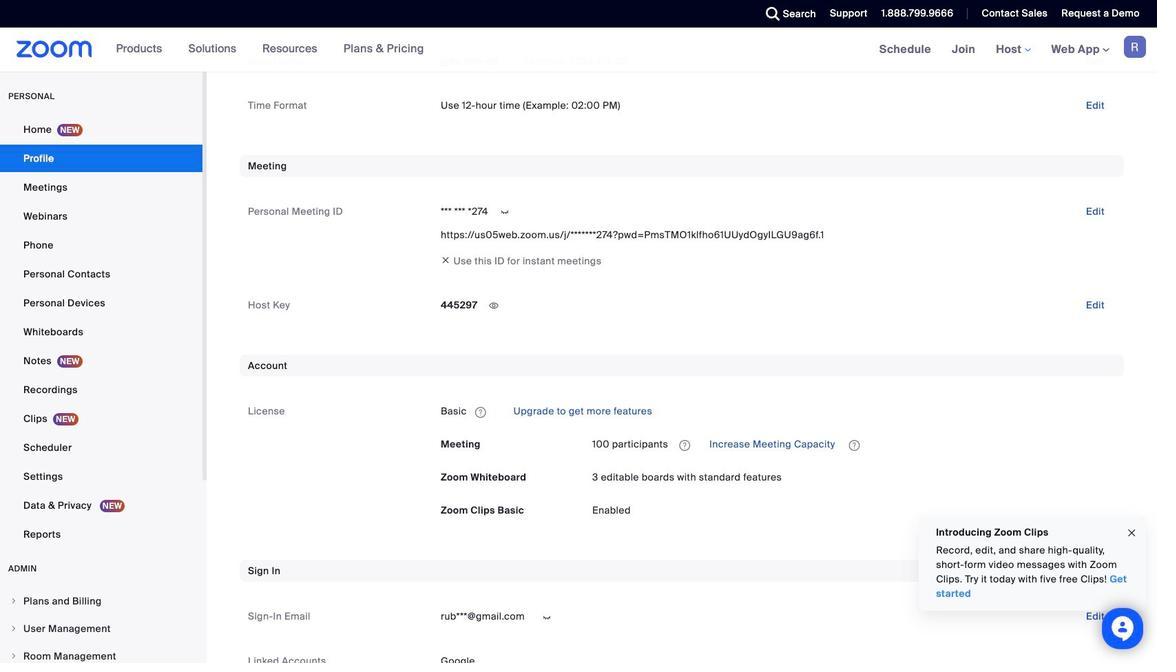 Task type: vqa. For each thing, say whether or not it's contained in the screenshot.
meetings Navigation
yes



Task type: locate. For each thing, give the bounding box(es) containing it.
0 vertical spatial menu item
[[0, 588, 203, 615]]

1 vertical spatial menu item
[[0, 616, 203, 642]]

1 vertical spatial application
[[593, 434, 1116, 456]]

1 menu item from the top
[[0, 588, 203, 615]]

application
[[441, 401, 1116, 423], [593, 434, 1116, 456]]

1 vertical spatial right image
[[10, 625, 18, 633]]

right image
[[10, 597, 18, 606], [10, 625, 18, 633], [10, 652, 18, 661]]

2 vertical spatial menu item
[[0, 643, 203, 663]]

zoom logo image
[[17, 41, 92, 58]]

banner
[[0, 28, 1157, 72]]

meetings navigation
[[869, 28, 1157, 72]]

0 vertical spatial right image
[[10, 597, 18, 606]]

2 vertical spatial right image
[[10, 652, 18, 661]]

learn more about your meeting license image
[[675, 439, 695, 452]]

show personal meeting id image
[[494, 206, 516, 219]]

product information navigation
[[106, 28, 435, 72]]

menu item
[[0, 588, 203, 615], [0, 616, 203, 642], [0, 643, 203, 663]]



Task type: describe. For each thing, give the bounding box(es) containing it.
0 vertical spatial application
[[441, 401, 1116, 423]]

profile picture image
[[1124, 36, 1146, 58]]

hide host key image
[[483, 300, 505, 312]]

1 right image from the top
[[10, 597, 18, 606]]

learn more about your license type image
[[474, 408, 488, 417]]

personal menu menu
[[0, 116, 203, 550]]

close image
[[1126, 525, 1137, 541]]

3 right image from the top
[[10, 652, 18, 661]]

2 menu item from the top
[[0, 616, 203, 642]]

admin menu menu
[[0, 588, 203, 663]]

3 menu item from the top
[[0, 643, 203, 663]]

2 right image from the top
[[10, 625, 18, 633]]



